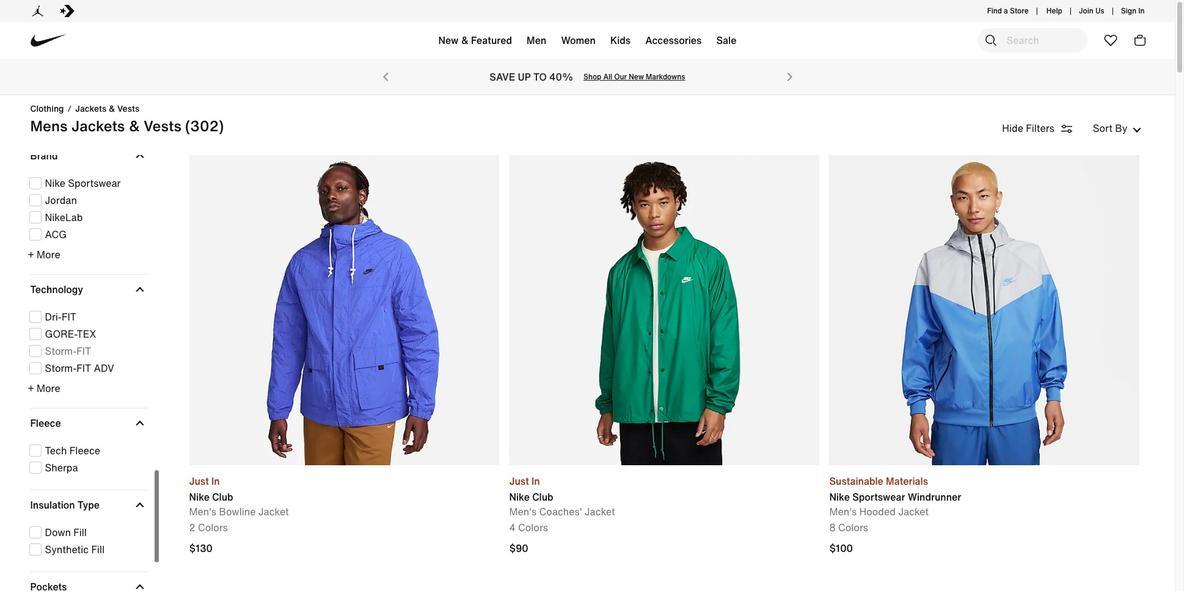 Task type: locate. For each thing, give the bounding box(es) containing it.
0 vertical spatial fleece
[[30, 416, 61, 431]]

chevron image
[[1133, 126, 1141, 134], [135, 151, 144, 160], [135, 285, 144, 294], [135, 419, 144, 428], [135, 501, 144, 509], [135, 583, 144, 591]]

sign in
[[1121, 6, 1145, 16]]

just for just in nike club men's bowline jacket
[[189, 474, 209, 489]]

storm- down storm-fit
[[45, 361, 77, 376]]

menu bar
[[208, 24, 967, 61]]

jacket inside just in nike club men's bowline jacket
[[258, 505, 289, 519]]

+ more down storm-fit adv
[[28, 381, 60, 396]]

new & featured
[[439, 33, 512, 48]]

3 jacket from the left
[[898, 505, 929, 519]]

2 + more from the top
[[28, 381, 60, 396]]

nike
[[45, 176, 65, 190], [189, 490, 210, 505], [509, 490, 530, 505], [830, 490, 850, 505]]

0 vertical spatial sportswear
[[68, 176, 121, 190]]

more
[[37, 247, 60, 262], [37, 381, 60, 396]]

just inside just in nike club men's bowline jacket
[[189, 474, 209, 489]]

nike for just in nike club men's coaches' jacket
[[509, 490, 530, 505]]

fit for storm-fit
[[77, 344, 91, 358]]

1 horizontal spatial in
[[532, 474, 540, 489]]

club for coaches'
[[532, 490, 553, 505]]

1 horizontal spatial new
[[629, 72, 644, 82]]

+ for storm-fit adv
[[28, 381, 34, 396]]

2 club from the left
[[532, 490, 553, 505]]

jackets up brand "dropdown button"
[[71, 115, 125, 137]]

save
[[490, 70, 515, 84]]

nike inside sustainable materials nike sportswear windrunner men's hooded jacket
[[830, 490, 850, 505]]

+ up technology
[[28, 247, 34, 262]]

women link
[[554, 26, 603, 60]]

+ more button for acg
[[28, 247, 148, 262]]

Filter for Synthetic Fill button
[[29, 542, 144, 557]]

0 horizontal spatial in
[[211, 474, 220, 489]]

fill down filter for down fill checkbox at bottom
[[91, 542, 104, 557]]

1 | from the left
[[1036, 6, 1038, 16]]

0 vertical spatial fill
[[74, 525, 87, 540]]

3 | from the left
[[1112, 6, 1114, 16]]

nike down the sustainable
[[830, 490, 850, 505]]

nike left bowline
[[189, 490, 210, 505]]

insulation type group
[[28, 525, 148, 557]]

2 horizontal spatial &
[[461, 33, 469, 48]]

Filter for Dri-FIT checkbox
[[29, 310, 144, 324]]

1 horizontal spatial club
[[532, 490, 553, 505]]

2 jacket from the left
[[585, 505, 615, 519]]

Filter for ACG checkbox
[[29, 227, 144, 242]]

clothing / jackets & vests
[[30, 102, 139, 115]]

in up the coaches'
[[532, 474, 540, 489]]

jackets right /
[[75, 102, 106, 115]]

in inside just in nike club men's coaches' jacket
[[532, 474, 540, 489]]

fleece
[[30, 416, 61, 431], [70, 443, 100, 458]]

$90
[[509, 541, 528, 556]]

vests
[[117, 102, 139, 115], [144, 115, 182, 137]]

$90 link
[[509, 541, 820, 556], [509, 541, 532, 556]]

sportswear inside sustainable materials nike sportswear windrunner men's hooded jacket
[[853, 490, 905, 505]]

jacket down 'materials'
[[898, 505, 929, 519]]

2 | from the left
[[1070, 6, 1072, 16]]

gore-tex
[[45, 327, 96, 341]]

+ more button down acg "option"
[[28, 247, 148, 262]]

& left featured
[[461, 33, 469, 48]]

0 horizontal spatial fill
[[74, 525, 87, 540]]

chevron image for fleece
[[135, 419, 144, 428]]

fleece up filter for sherpa button
[[70, 443, 100, 458]]

1 just from the left
[[189, 474, 209, 489]]

just in nike club men's bowline jacket
[[189, 474, 289, 519]]

| left "join"
[[1070, 6, 1072, 16]]

in inside just in nike club men's bowline jacket
[[211, 474, 220, 489]]

new left featured
[[439, 33, 459, 48]]

0 vertical spatial fit
[[62, 310, 76, 324]]

1 vertical spatial fit
[[77, 344, 91, 358]]

women
[[561, 33, 596, 48]]

tech
[[45, 443, 67, 458]]

1 vertical spatial storm-
[[45, 361, 77, 376]]

1 horizontal spatial men's
[[509, 505, 537, 519]]

men's left bowline
[[189, 505, 216, 519]]

2 + more button from the top
[[28, 381, 148, 396]]

acg
[[45, 227, 67, 242]]

men's coaches' jacket link
[[509, 505, 615, 519]]

| for help
[[1070, 6, 1072, 16]]

1 horizontal spatial jacket
[[585, 505, 615, 519]]

0 vertical spatial new
[[439, 33, 459, 48]]

2 + from the top
[[28, 381, 34, 396]]

$100 link
[[830, 541, 1140, 556], [830, 541, 856, 556]]

nike inside just in nike club men's coaches' jacket
[[509, 490, 530, 505]]

sportswear down the sustainable
[[853, 490, 905, 505]]

&
[[461, 33, 469, 48], [109, 102, 115, 115], [129, 115, 140, 137]]

1 more from the top
[[37, 247, 60, 262]]

+ for acg
[[28, 247, 34, 262]]

hide filters
[[1002, 121, 1055, 136]]

0 vertical spatial + more button
[[28, 247, 148, 262]]

nike club link
[[189, 490, 289, 505], [509, 490, 615, 505]]

sale
[[717, 33, 737, 48]]

more inside brand group
[[37, 247, 60, 262]]

+ down filter for storm-fit adv button
[[28, 381, 34, 396]]

1 vertical spatial + more button
[[28, 381, 148, 396]]

kids link
[[603, 26, 638, 60]]

more down acg on the left of page
[[37, 247, 60, 262]]

jacket inside just in nike club men's coaches' jacket
[[585, 505, 615, 519]]

in up bowline
[[211, 474, 220, 489]]

vests right /
[[117, 102, 139, 115]]

jacket for men's coaches' jacket
[[585, 505, 615, 519]]

1 club from the left
[[212, 490, 233, 505]]

nike inside just in nike club men's bowline jacket
[[189, 490, 210, 505]]

hide
[[1002, 121, 1024, 136]]

accessories
[[646, 33, 702, 48]]

chevron image for insulation type
[[135, 501, 144, 509]]

1 horizontal spatial fill
[[91, 542, 104, 557]]

Filter for Storm-FIT button
[[29, 344, 144, 358]]

in for sign in
[[1139, 6, 1145, 16]]

0 horizontal spatial club
[[212, 490, 233, 505]]

0 horizontal spatial |
[[1036, 6, 1038, 16]]

1 horizontal spatial vests
[[144, 115, 182, 137]]

|
[[1036, 6, 1038, 16], [1070, 6, 1072, 16], [1112, 6, 1114, 16]]

in right the sign
[[1139, 6, 1145, 16]]

in for just in nike club men's bowline jacket
[[211, 474, 220, 489]]

+ inside brand group
[[28, 247, 34, 262]]

new right "our"
[[629, 72, 644, 82]]

dri-fit
[[45, 310, 76, 324]]

sportswear up jordan option
[[68, 176, 121, 190]]

1 + more from the top
[[28, 247, 60, 262]]

1 vertical spatial fill
[[91, 542, 104, 557]]

men's inside just in nike club men's bowline jacket
[[189, 505, 216, 519]]

1 + more button from the top
[[28, 247, 148, 262]]

join
[[1079, 6, 1094, 16]]

sort by
[[1093, 121, 1128, 136]]

2 horizontal spatial men's
[[830, 505, 857, 519]]

0 horizontal spatial nike club link
[[189, 490, 289, 505]]

in inside sign in button
[[1139, 6, 1145, 16]]

1 horizontal spatial |
[[1070, 6, 1072, 16]]

adv
[[94, 361, 114, 376]]

just up men's coaches' jacket link
[[509, 474, 529, 489]]

fit down filter for storm-fit button
[[77, 361, 91, 376]]

synthetic
[[45, 542, 89, 557]]

sportswear inside brand group
[[68, 176, 121, 190]]

accessories link
[[638, 26, 709, 60]]

dri-
[[45, 310, 62, 324]]

2 just from the left
[[509, 474, 529, 489]]

0 horizontal spatial jacket
[[258, 505, 289, 519]]

0 horizontal spatial just
[[189, 474, 209, 489]]

2 nike club link from the left
[[509, 490, 615, 505]]

2 storm- from the top
[[45, 361, 77, 376]]

2 horizontal spatial in
[[1139, 6, 1145, 16]]

converse image
[[60, 4, 74, 18]]

$130 link
[[189, 541, 500, 556], [189, 541, 216, 556]]

just up men's bowline jacket "link"
[[189, 474, 209, 489]]

storm- for storm-fit adv
[[45, 361, 77, 376]]

mens
[[30, 115, 68, 137]]

brand
[[30, 148, 58, 163]]

+ more inside brand group
[[28, 247, 60, 262]]

| left the help
[[1036, 6, 1038, 16]]

1 vertical spatial + more
[[28, 381, 60, 396]]

nike sportswear windrunner men's hooded jacket image
[[830, 155, 1140, 466]]

chevron image inside fleece dropdown button
[[135, 419, 144, 428]]

Filter for Jordan checkbox
[[29, 193, 144, 208]]

nike left the coaches'
[[509, 490, 530, 505]]

nike sportswear
[[45, 176, 121, 190]]

1 + from the top
[[28, 247, 34, 262]]

sportswear
[[68, 176, 121, 190], [853, 490, 905, 505]]

0 vertical spatial + more
[[28, 247, 60, 262]]

+ more
[[28, 247, 60, 262], [28, 381, 60, 396]]

Filter for Down Fill checkbox
[[29, 525, 144, 540]]

1 vertical spatial more
[[37, 381, 60, 396]]

1 storm- from the top
[[45, 344, 77, 358]]

vests left the (302)
[[144, 115, 182, 137]]

jacket right bowline
[[258, 505, 289, 519]]

mens jackets & vests (302)
[[30, 115, 224, 137]]

0 vertical spatial more
[[37, 247, 60, 262]]

1 vertical spatial fleece
[[70, 443, 100, 458]]

filters
[[1026, 121, 1055, 136]]

2 horizontal spatial |
[[1112, 6, 1114, 16]]

more down storm-fit adv
[[37, 381, 60, 396]]

Filter for Sherpa button
[[29, 461, 144, 475]]

| for join us
[[1112, 6, 1114, 16]]

nike up jordan
[[45, 176, 65, 190]]

jordan
[[45, 193, 77, 208]]

+ inside the technology group
[[28, 381, 34, 396]]

storm- down gore-
[[45, 344, 77, 358]]

1 nike club link from the left
[[189, 490, 289, 505]]

2 vertical spatial fit
[[77, 361, 91, 376]]

1 horizontal spatial sportswear
[[853, 490, 905, 505]]

fit down tex
[[77, 344, 91, 358]]

fleece up tech
[[30, 416, 61, 431]]

sherpa
[[45, 461, 78, 475]]

just for just in nike club men's coaches' jacket
[[509, 474, 529, 489]]

+ more button down filter for storm-fit adv button
[[28, 381, 148, 396]]

+ more inside the technology group
[[28, 381, 60, 396]]

1 jacket from the left
[[258, 505, 289, 519]]

chevron image for brand
[[135, 151, 144, 160]]

club
[[212, 490, 233, 505], [532, 490, 553, 505]]

us
[[1096, 6, 1105, 16]]

0 vertical spatial +
[[28, 247, 34, 262]]

2 more from the top
[[37, 381, 60, 396]]

0 horizontal spatial men's
[[189, 505, 216, 519]]

new inside new & featured link
[[439, 33, 459, 48]]

0 horizontal spatial &
[[109, 102, 115, 115]]

+ more down acg on the left of page
[[28, 247, 60, 262]]

0 horizontal spatial fleece
[[30, 416, 61, 431]]

club inside just in nike club men's bowline jacket
[[212, 490, 233, 505]]

chevron image for technology
[[135, 285, 144, 294]]

open search modal image
[[984, 33, 998, 48]]

chevron image inside brand "dropdown button"
[[135, 151, 144, 160]]

2 men's from the left
[[509, 505, 537, 519]]

more for storm-fit adv
[[37, 381, 60, 396]]

just inside just in nike club men's coaches' jacket
[[509, 474, 529, 489]]

Filter for Storm-FIT ADV button
[[29, 361, 144, 376]]

jacket right the coaches'
[[585, 505, 615, 519]]

nike club men's coaches' jacket image
[[509, 155, 820, 466]]

3 men's from the left
[[830, 505, 857, 519]]

0 horizontal spatial new
[[439, 33, 459, 48]]

chevron image inside technology dropdown button
[[135, 285, 144, 294]]

& right /
[[109, 102, 115, 115]]

jackets
[[75, 102, 106, 115], [71, 115, 125, 137]]

fill for down fill
[[74, 525, 87, 540]]

more inside the technology group
[[37, 381, 60, 396]]

down fill
[[45, 525, 87, 540]]

0 horizontal spatial sportswear
[[68, 176, 121, 190]]

1 vertical spatial +
[[28, 381, 34, 396]]

+
[[28, 247, 34, 262], [28, 381, 34, 396]]

+ more button
[[28, 247, 148, 262], [28, 381, 148, 396]]

chevron image inside insulation type 'dropdown button'
[[135, 501, 144, 509]]

fit
[[62, 310, 76, 324], [77, 344, 91, 358], [77, 361, 91, 376]]

just
[[189, 474, 209, 489], [509, 474, 529, 489]]

synthetic fill
[[45, 542, 104, 557]]

fill
[[74, 525, 87, 540], [91, 542, 104, 557]]

men's inside just in nike club men's coaches' jacket
[[509, 505, 537, 519]]

club inside just in nike club men's coaches' jacket
[[532, 490, 553, 505]]

1 horizontal spatial nike club link
[[509, 490, 615, 505]]

find a store link
[[985, 1, 1031, 21]]

1 horizontal spatial fleece
[[70, 443, 100, 458]]

fit up gore-tex
[[62, 310, 76, 324]]

men's up $90 on the left bottom of page
[[509, 505, 537, 519]]

jacket
[[258, 505, 289, 519], [585, 505, 615, 519], [898, 505, 929, 519]]

chevron image inside sort by dropdown button
[[1133, 126, 1141, 134]]

men's down the sustainable
[[830, 505, 857, 519]]

2 horizontal spatial jacket
[[898, 505, 929, 519]]

1 horizontal spatial just
[[509, 474, 529, 489]]

new
[[439, 33, 459, 48], [629, 72, 644, 82]]

fill up synthetic fill
[[74, 525, 87, 540]]

& up brand "dropdown button"
[[129, 115, 140, 137]]

0 vertical spatial storm-
[[45, 344, 77, 358]]

1 men's from the left
[[189, 505, 216, 519]]

nike for sustainable materials nike sportswear windrunner men's hooded jacket
[[830, 490, 850, 505]]

1 vertical spatial sportswear
[[853, 490, 905, 505]]

nike club men's bowline jacket image
[[189, 155, 500, 466]]

| right us
[[1112, 6, 1114, 16]]

jacket for men's bowline jacket
[[258, 505, 289, 519]]

save up to 40%
[[490, 70, 574, 84]]

windrunner
[[908, 490, 962, 505]]

storm-fit
[[45, 344, 91, 358]]



Task type: describe. For each thing, give the bounding box(es) containing it.
Filter for Nike Sportswear checkbox
[[29, 176, 144, 190]]

coaches'
[[539, 505, 582, 519]]

insulation
[[30, 498, 75, 512]]

men
[[527, 33, 547, 48]]

bowline
[[219, 505, 256, 519]]

men's bowline jacket link
[[189, 505, 289, 519]]

by
[[1116, 121, 1128, 136]]

$100
[[830, 541, 853, 556]]

join us
[[1079, 6, 1105, 16]]

gore-
[[45, 327, 77, 341]]

1 vertical spatial new
[[629, 72, 644, 82]]

filter ds image
[[1060, 122, 1074, 136]]

nike club link for bowline
[[189, 490, 289, 505]]

$130
[[189, 541, 213, 556]]

down
[[45, 525, 71, 540]]

nike sportswear windrunner link
[[830, 490, 962, 505]]

sort by element
[[1002, 120, 1145, 137]]

markdowns
[[646, 72, 685, 82]]

help link
[[1042, 3, 1067, 19]]

shop all our new markdowns
[[584, 72, 685, 82]]

storm-fit adv
[[45, 361, 114, 376]]

technology
[[30, 282, 83, 297]]

a
[[1004, 6, 1008, 16]]

nike club link for coaches'
[[509, 490, 615, 505]]

sign
[[1121, 6, 1137, 16]]

help
[[1047, 6, 1063, 16]]

jacket inside sustainable materials nike sportswear windrunner men's hooded jacket
[[898, 505, 929, 519]]

jordan image
[[30, 4, 45, 18]]

just in nike club men's coaches' jacket
[[509, 474, 615, 519]]

men link
[[520, 26, 554, 60]]

fill for synthetic fill
[[91, 542, 104, 557]]

fit for dri-fit
[[62, 310, 76, 324]]

fleece inside group
[[70, 443, 100, 458]]

/
[[68, 102, 72, 115]]

shop all our new markdowns link
[[584, 72, 685, 82]]

clothing link
[[30, 102, 64, 115]]

men's inside sustainable materials nike sportswear windrunner men's hooded jacket
[[830, 505, 857, 519]]

chevron image for sort by
[[1133, 126, 1141, 134]]

men's for just in nike club men's bowline jacket
[[189, 505, 216, 519]]

shop
[[584, 72, 602, 82]]

insulation type
[[30, 498, 100, 512]]

technology group
[[28, 310, 148, 396]]

new & featured link
[[431, 26, 520, 60]]

hide filters button
[[1002, 120, 1090, 136]]

1 horizontal spatial &
[[129, 115, 140, 137]]

tex
[[77, 327, 96, 341]]

find
[[987, 6, 1002, 16]]

our
[[614, 72, 627, 82]]

Filter for Tech Fleece button
[[29, 443, 144, 458]]

sort
[[1093, 121, 1113, 136]]

fit for storm-fit adv
[[77, 361, 91, 376]]

in for just in nike club men's coaches' jacket
[[532, 474, 540, 489]]

up
[[518, 70, 531, 84]]

fleece button
[[30, 409, 145, 438]]

technology button
[[30, 275, 145, 304]]

fleece inside dropdown button
[[30, 416, 61, 431]]

+ more for acg
[[28, 247, 60, 262]]

club for bowline
[[212, 490, 233, 505]]

insulation type button
[[30, 490, 145, 520]]

Filter for GORE-TEX button
[[29, 327, 144, 341]]

men's hooded jacket link
[[830, 505, 962, 519]]

kids
[[610, 33, 631, 48]]

featured
[[471, 33, 512, 48]]

sort by button
[[1090, 121, 1145, 136]]

| for find a store
[[1036, 6, 1038, 16]]

all
[[603, 72, 612, 82]]

men's for just in nike club men's coaches' jacket
[[509, 505, 537, 519]]

(302)
[[185, 115, 224, 137]]

sign in button
[[1121, 1, 1145, 21]]

40%
[[549, 70, 574, 84]]

sale link
[[709, 26, 744, 60]]

+ more for storm-fit adv
[[28, 381, 60, 396]]

nike inside brand group
[[45, 176, 65, 190]]

find a store
[[987, 6, 1029, 16]]

fleece group
[[28, 443, 148, 475]]

to
[[533, 70, 547, 84]]

0 horizontal spatial vests
[[117, 102, 139, 115]]

nike home page image
[[24, 17, 72, 65]]

jackets & vests link
[[75, 102, 139, 115]]

type
[[77, 498, 100, 512]]

nike for just in nike club men's bowline jacket
[[189, 490, 210, 505]]

sustainable
[[830, 474, 884, 489]]

tech fleece
[[45, 443, 100, 458]]

Filter for NikeLab button
[[29, 210, 144, 225]]

sustainable materials nike sportswear windrunner men's hooded jacket
[[830, 474, 962, 519]]

menu bar containing new & featured
[[208, 24, 967, 61]]

more for acg
[[37, 247, 60, 262]]

join us link
[[1079, 1, 1105, 21]]

store
[[1010, 6, 1029, 16]]

brand group
[[28, 176, 148, 262]]

brand button
[[30, 141, 145, 170]]

nikelab
[[45, 210, 83, 225]]

hooded
[[860, 505, 896, 519]]

Search Products text field
[[978, 28, 1088, 53]]

storm- for storm-fit
[[45, 344, 77, 358]]

materials
[[886, 474, 928, 489]]

+ more button for storm-fit adv
[[28, 381, 148, 396]]

favorites image
[[1103, 33, 1118, 48]]

clothing
[[30, 102, 64, 115]]



Task type: vqa. For each thing, say whether or not it's contained in the screenshot.


